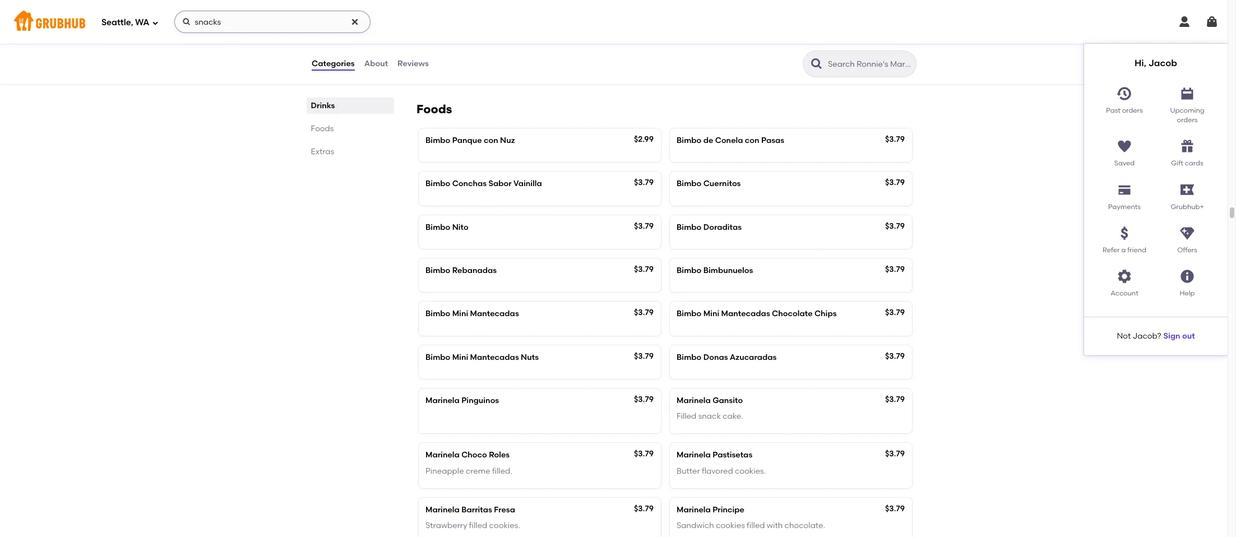 Task type: locate. For each thing, give the bounding box(es) containing it.
mantecadas up bimbo mini mantecadas nuts
[[470, 309, 519, 319]]

creme
[[466, 466, 490, 476]]

0 vertical spatial orders
[[1123, 106, 1143, 114]]

svg image inside past orders link
[[1117, 86, 1133, 101]]

mantecadas for bimbo mini mantecadas nuts
[[470, 352, 519, 362]]

0 vertical spatial cookies.
[[735, 466, 766, 476]]

extras
[[311, 147, 335, 156]]

1 vertical spatial jacob
[[1133, 331, 1158, 341]]

vainilla
[[514, 179, 542, 189]]

mini
[[452, 309, 468, 319], [704, 309, 720, 319], [452, 352, 468, 362]]

mantecadas
[[470, 309, 519, 319], [722, 309, 770, 319], [470, 352, 519, 362]]

svg image inside saved link
[[1117, 139, 1133, 154]]

1 vertical spatial orders
[[1177, 116, 1198, 124]]

0 horizontal spatial con
[[484, 136, 498, 145]]

orders for upcoming orders
[[1177, 116, 1198, 124]]

mini for bimbo mini mantecadas nuts
[[452, 352, 468, 362]]

1 horizontal spatial filled
[[747, 521, 765, 531]]

0 horizontal spatial filled
[[469, 521, 488, 531]]

upcoming orders
[[1171, 106, 1205, 124]]

past orders
[[1107, 106, 1143, 114]]

refer a friend
[[1103, 246, 1147, 254]]

bimbo for bimbo doraditas
[[677, 222, 702, 232]]

0 vertical spatial foods
[[417, 102, 452, 116]]

marinela
[[426, 396, 460, 405], [677, 396, 711, 405], [426, 451, 460, 460], [677, 451, 711, 460], [426, 505, 460, 515], [677, 505, 711, 515]]

roles
[[489, 451, 510, 460]]

jacob right hi, on the top of page
[[1149, 58, 1178, 68]]

grubhub+ button
[[1156, 178, 1219, 212]]

bimbo left panque
[[426, 136, 451, 145]]

butter flavored cookies.
[[677, 466, 766, 476]]

2 con from the left
[[745, 136, 760, 145]]

foods up extras
[[311, 124, 334, 133]]

wa
[[135, 17, 150, 27]]

1 horizontal spatial con
[[745, 136, 760, 145]]

1 vertical spatial cookies.
[[489, 521, 520, 531]]

1 horizontal spatial cookies.
[[735, 466, 766, 476]]

orders right past
[[1123, 106, 1143, 114]]

choco
[[462, 451, 487, 460]]

svg image
[[1178, 15, 1192, 29], [350, 17, 359, 26], [1180, 86, 1196, 101], [1117, 226, 1133, 241], [1180, 269, 1196, 285]]

mini down "bimbo rebanadas"
[[452, 309, 468, 319]]

orders down the upcoming
[[1177, 116, 1198, 124]]

marinela for marinela principe
[[677, 505, 711, 515]]

svg image for offers
[[1180, 226, 1196, 241]]

cards
[[1185, 159, 1204, 167]]

svg image inside "offers" link
[[1180, 226, 1196, 241]]

mantecadas for bimbo mini mantecadas chocolate chips
[[722, 309, 770, 319]]

full
[[426, 41, 439, 50]]

?
[[1158, 331, 1162, 341]]

doraditas
[[704, 222, 742, 232]]

0 vertical spatial jacob
[[1149, 58, 1178, 68]]

sandwich
[[677, 521, 714, 531]]

mini down bimbo bimbunuelos
[[704, 309, 720, 319]]

snack
[[699, 412, 721, 421]]

about button
[[364, 44, 389, 84]]

bimbo left 'bimbunuelos'
[[677, 266, 702, 275]]

filled
[[469, 521, 488, 531], [747, 521, 765, 531]]

bimbo panque con nuz
[[426, 136, 515, 145]]

pasas
[[762, 136, 785, 145]]

$3.79 for bimbo de conela con pasas
[[886, 135, 905, 144]]

svg image inside help button
[[1180, 269, 1196, 285]]

not jacob ? sign out
[[1117, 331, 1196, 341]]

energy
[[701, 41, 727, 50]]

svg image for help
[[1180, 269, 1196, 285]]

drinks tab
[[311, 100, 390, 112]]

principe
[[713, 505, 745, 515]]

bimbo donas azucaradas
[[677, 352, 777, 362]]

butter
[[677, 466, 700, 476]]

$2.99
[[634, 40, 654, 49], [886, 40, 905, 49], [634, 135, 654, 144]]

$3.79 for bimbo mini mantecadas nuts
[[634, 351, 654, 361]]

mantecadas for bimbo mini mantecadas
[[470, 309, 519, 319]]

0 horizontal spatial foods
[[311, 124, 334, 133]]

0 horizontal spatial orders
[[1123, 106, 1143, 114]]

0 horizontal spatial cookies.
[[489, 521, 520, 531]]

hi, jacob
[[1135, 58, 1178, 68]]

seattle, wa
[[102, 17, 150, 27]]

bimbo down bimbo bimbunuelos
[[677, 309, 702, 319]]

16
[[426, 56, 433, 66]]

payments
[[1109, 203, 1141, 211]]

con left pasas
[[745, 136, 760, 145]]

$2.99 for reign energy drink
[[886, 40, 905, 49]]

jacob for hi,
[[1149, 58, 1178, 68]]

svg image for upcoming orders
[[1180, 86, 1196, 101]]

hi,
[[1135, 58, 1147, 68]]

1 horizontal spatial foods
[[417, 102, 452, 116]]

past
[[1107, 106, 1121, 114]]

jacob
[[1149, 58, 1178, 68], [1133, 331, 1158, 341]]

grubhub+
[[1171, 203, 1204, 211]]

svg image inside the upcoming orders link
[[1180, 86, 1196, 101]]

$3.79
[[886, 135, 905, 144], [634, 178, 654, 187], [886, 178, 905, 187], [634, 221, 654, 231], [886, 221, 905, 231], [634, 265, 654, 274], [886, 265, 905, 274], [634, 308, 654, 318], [886, 308, 905, 318], [634, 351, 654, 361], [886, 351, 905, 361], [634, 395, 654, 404], [886, 395, 905, 404], [634, 449, 654, 459], [886, 449, 905, 459], [634, 504, 654, 514], [886, 504, 905, 514]]

svg image for past orders
[[1117, 86, 1133, 101]]

svg image inside gift cards link
[[1180, 139, 1196, 154]]

bimbo for bimbo cuernitos
[[677, 179, 702, 189]]

pineapple creme filled.
[[426, 466, 512, 476]]

oz.
[[435, 56, 445, 66]]

svg image inside payments link
[[1117, 182, 1133, 198]]

flavored
[[702, 466, 733, 476]]

categories
[[312, 59, 355, 68]]

$3.79 for bimbo nito
[[634, 221, 654, 231]]

marinela up butter
[[677, 451, 711, 460]]

bimbo cuernitos
[[677, 179, 741, 189]]

$3.79 for bimbo cuernitos
[[886, 178, 905, 187]]

svg image inside account link
[[1117, 269, 1133, 285]]

foods inside tab
[[311, 124, 334, 133]]

mini up marinela pinguinos
[[452, 352, 468, 362]]

cookies.
[[735, 466, 766, 476], [489, 521, 520, 531]]

cookies. down fresa
[[489, 521, 520, 531]]

marinela up pineapple
[[426, 451, 460, 460]]

marinela left pinguinos
[[426, 396, 460, 405]]

svg image
[[1206, 15, 1219, 29], [182, 17, 191, 26], [152, 19, 158, 26], [1117, 86, 1133, 101], [1117, 139, 1133, 154], [1180, 139, 1196, 154], [1117, 182, 1133, 198], [1180, 226, 1196, 241], [1117, 269, 1133, 285]]

sabor
[[489, 179, 512, 189]]

bimbo up marinela pinguinos
[[426, 352, 451, 362]]

filled.
[[492, 466, 512, 476]]

orders
[[1123, 106, 1143, 114], [1177, 116, 1198, 124]]

bimbo down "bimbo rebanadas"
[[426, 309, 451, 319]]

reign energy drink
[[677, 41, 750, 50]]

sandwich cookies filled with chocolate.
[[677, 521, 826, 531]]

jacob for not
[[1133, 331, 1158, 341]]

bimbo left doraditas
[[677, 222, 702, 232]]

gift
[[1172, 159, 1184, 167]]

1 horizontal spatial orders
[[1177, 116, 1198, 124]]

bimbo for bimbo de conela con pasas
[[677, 136, 702, 145]]

bimbo for bimbo bimbunuelos
[[677, 266, 702, 275]]

filled left with
[[747, 521, 765, 531]]

bimbo left "cuernitos"
[[677, 179, 702, 189]]

svg image for gift cards
[[1180, 139, 1196, 154]]

bimbo bimbunuelos
[[677, 266, 753, 275]]

nito
[[452, 222, 469, 232]]

marinela pastisetas
[[677, 451, 753, 460]]

seattle,
[[102, 17, 133, 27]]

bimbo for bimbo mini mantecadas chocolate chips
[[677, 309, 702, 319]]

about
[[364, 59, 388, 68]]

bimbo left conchas
[[426, 179, 451, 189]]

marinela for marinela gansito
[[677, 396, 711, 405]]

friend
[[1128, 246, 1147, 254]]

marinela up strawberry
[[426, 505, 460, 515]]

bimbo nito
[[426, 222, 469, 232]]

svg image for payments
[[1117, 182, 1133, 198]]

cookies. down pastisetas
[[735, 466, 766, 476]]

cake.
[[723, 412, 744, 421]]

pineapple
[[426, 466, 464, 476]]

svg image inside refer a friend button
[[1117, 226, 1133, 241]]

refer
[[1103, 246, 1120, 254]]

foods up bimbo panque con nuz
[[417, 102, 452, 116]]

bimbo left the nito
[[426, 222, 451, 232]]

marinela up filled
[[677, 396, 711, 405]]

1 vertical spatial foods
[[311, 124, 334, 133]]

con left nuz
[[484, 136, 498, 145]]

marinela for marinela choco roles
[[426, 451, 460, 460]]

bimbo left rebanadas
[[426, 266, 451, 275]]

bimbunuelos
[[704, 266, 753, 275]]

orders inside upcoming orders
[[1177, 116, 1198, 124]]

filled down barritas
[[469, 521, 488, 531]]

bimbo left the de
[[677, 136, 702, 145]]

marinela for marinela pinguinos
[[426, 396, 460, 405]]

bimbo left the donas at right bottom
[[677, 352, 702, 362]]

out
[[1183, 331, 1196, 341]]

bimbo for bimbo rebanadas
[[426, 266, 451, 275]]

con
[[484, 136, 498, 145], [745, 136, 760, 145]]

$3.79 for bimbo mini mantecadas chocolate chips
[[886, 308, 905, 318]]

$3.79 for bimbo doraditas
[[886, 221, 905, 231]]

marinela up sandwich
[[677, 505, 711, 515]]

jacob right not
[[1133, 331, 1158, 341]]

bimbo
[[426, 136, 451, 145], [677, 136, 702, 145], [426, 179, 451, 189], [677, 179, 702, 189], [426, 222, 451, 232], [677, 222, 702, 232], [426, 266, 451, 275], [677, 266, 702, 275], [426, 309, 451, 319], [677, 309, 702, 319], [426, 352, 451, 362], [677, 352, 702, 362]]

pinguinos
[[462, 396, 499, 405]]

mantecadas left nuts
[[470, 352, 519, 362]]

marinela barritas fresa
[[426, 505, 515, 515]]

not
[[1117, 331, 1131, 341]]

bimbo for bimbo panque con nuz
[[426, 136, 451, 145]]

mantecadas up azucaradas
[[722, 309, 770, 319]]



Task type: describe. For each thing, give the bounding box(es) containing it.
foods tab
[[311, 123, 390, 135]]

drink
[[729, 41, 750, 50]]

a
[[1122, 246, 1126, 254]]

nuts
[[521, 352, 539, 362]]

bimbo rebanadas
[[426, 266, 497, 275]]

fresa
[[494, 505, 515, 515]]

saved
[[1115, 159, 1135, 167]]

strawberry
[[426, 521, 467, 531]]

donas
[[704, 352, 728, 362]]

help button
[[1156, 264, 1219, 299]]

pastisetas
[[713, 451, 753, 460]]

gift cards link
[[1156, 134, 1219, 169]]

account link
[[1094, 264, 1156, 299]]

bimbo mini mantecadas
[[426, 309, 519, 319]]

bimbo doraditas
[[677, 222, 742, 232]]

marinela choco roles
[[426, 451, 510, 460]]

bimbo for bimbo mini mantecadas
[[426, 309, 451, 319]]

drinks
[[311, 101, 335, 110]]

marinela for marinela barritas fresa
[[426, 505, 460, 515]]

payments link
[[1094, 178, 1156, 212]]

filled
[[677, 412, 697, 421]]

reign
[[677, 41, 699, 50]]

marinela gansito
[[677, 396, 743, 405]]

16 oz.
[[426, 56, 445, 66]]

upcoming
[[1171, 106, 1205, 114]]

categories button
[[311, 44, 355, 84]]

main navigation navigation
[[0, 0, 1228, 356]]

bimbo mini mantecadas nuts
[[426, 352, 539, 362]]

2 filled from the left
[[747, 521, 765, 531]]

gansito
[[713, 396, 743, 405]]

marinela principe
[[677, 505, 745, 515]]

reviews
[[398, 59, 429, 68]]

bimbo mini mantecadas chocolate chips
[[677, 309, 837, 319]]

barritas
[[462, 505, 492, 515]]

svg image for saved
[[1117, 139, 1133, 154]]

mini for bimbo mini mantecadas
[[452, 309, 468, 319]]

$2.99 for full throttle
[[634, 40, 654, 49]]

with
[[767, 521, 783, 531]]

help
[[1180, 290, 1195, 298]]

refer a friend button
[[1094, 221, 1156, 255]]

past orders link
[[1094, 81, 1156, 125]]

filled snack cake.
[[677, 412, 744, 421]]

Search for food, convenience, alcohol... search field
[[174, 11, 370, 33]]

cuernitos
[[704, 179, 741, 189]]

chocolate
[[772, 309, 813, 319]]

marinela pinguinos
[[426, 396, 499, 405]]

$3.79 for bimbo conchas sabor vainilla
[[634, 178, 654, 187]]

offers link
[[1156, 221, 1219, 255]]

$3.79 for bimbo donas azucaradas
[[886, 351, 905, 361]]

$3.79 for bimbo mini mantecadas
[[634, 308, 654, 318]]

$3.79 for bimbo rebanadas
[[634, 265, 654, 274]]

strawberry filled cookies.
[[426, 521, 520, 531]]

bimbo for bimbo nito
[[426, 222, 451, 232]]

cookies. for marinela barritas fresa
[[489, 521, 520, 531]]

conchas
[[452, 179, 487, 189]]

marinela for marinela pastisetas
[[677, 451, 711, 460]]

bimbo for bimbo conchas sabor vainilla
[[426, 179, 451, 189]]

reviews button
[[397, 44, 429, 84]]

full throttle
[[426, 41, 471, 50]]

$3.79 for bimbo bimbunuelos
[[886, 265, 905, 274]]

conela
[[715, 136, 743, 145]]

mini for bimbo mini mantecadas chocolate chips
[[704, 309, 720, 319]]

azucaradas
[[730, 352, 777, 362]]

extras tab
[[311, 146, 390, 158]]

$3.79 for marinela pinguinos
[[634, 395, 654, 404]]

chocolate.
[[785, 521, 826, 531]]

bimbo de conela con pasas
[[677, 136, 785, 145]]

de
[[704, 136, 714, 145]]

bimbo for bimbo mini mantecadas nuts
[[426, 352, 451, 362]]

offers
[[1178, 246, 1198, 254]]

upcoming orders link
[[1156, 81, 1219, 125]]

cookies
[[716, 521, 745, 531]]

account
[[1111, 290, 1139, 298]]

grubhub plus flag logo image
[[1181, 185, 1195, 195]]

Search Ronnie's Market search field
[[827, 59, 913, 70]]

saved link
[[1094, 134, 1156, 169]]

rebanadas
[[452, 266, 497, 275]]

gift cards
[[1172, 159, 1204, 167]]

bimbo for bimbo donas azucaradas
[[677, 352, 702, 362]]

orders for past orders
[[1123, 106, 1143, 114]]

bimbo conchas sabor vainilla
[[426, 179, 542, 189]]

chips
[[815, 309, 837, 319]]

search icon image
[[810, 57, 824, 71]]

cookies. for marinela pastisetas
[[735, 466, 766, 476]]

sign out button
[[1164, 326, 1196, 347]]

svg image for refer a friend
[[1117, 226, 1133, 241]]

1 filled from the left
[[469, 521, 488, 531]]

svg image for account
[[1117, 269, 1133, 285]]

throttle
[[441, 41, 471, 50]]

nuz
[[500, 136, 515, 145]]

1 con from the left
[[484, 136, 498, 145]]



Task type: vqa. For each thing, say whether or not it's contained in the screenshot.
Frozen Premium Lemonade
no



